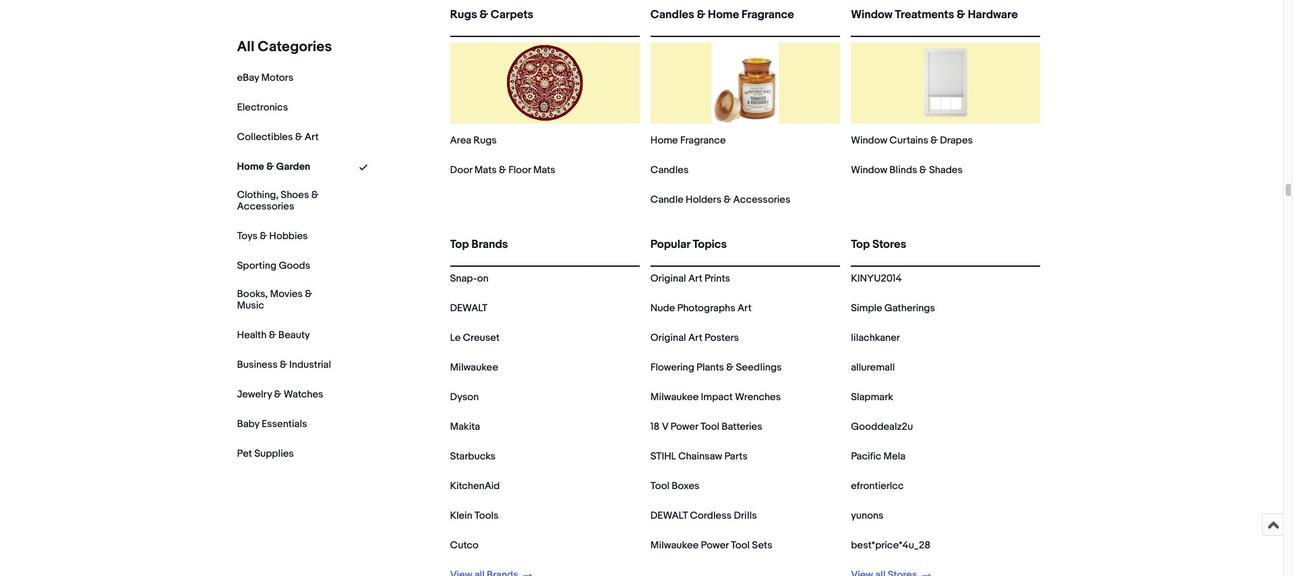 Task type: vqa. For each thing, say whether or not it's contained in the screenshot.
COMMA
no



Task type: describe. For each thing, give the bounding box(es) containing it.
electronics
[[237, 101, 288, 114]]

area
[[450, 134, 471, 147]]

0 vertical spatial home
[[708, 8, 739, 22]]

lilachkaner link
[[851, 332, 900, 345]]

plants
[[697, 361, 724, 374]]

rugs & carpets image
[[505, 42, 585, 123]]

books, movies & music link
[[237, 288, 331, 312]]

pet
[[237, 447, 252, 460]]

accessories for clothing, shoes & accessories
[[237, 200, 294, 213]]

home for home fragrance
[[651, 134, 678, 147]]

home for home & garden
[[237, 160, 264, 173]]

dewalt cordless drills link
[[651, 510, 757, 523]]

creuset
[[463, 332, 500, 345]]

klein tools
[[450, 510, 499, 523]]

drills
[[734, 510, 757, 523]]

topics
[[693, 238, 727, 252]]

window blinds & shades link
[[851, 164, 963, 177]]

accessories for candle holders & accessories
[[733, 194, 791, 206]]

prints
[[705, 272, 730, 285]]

seedlings
[[736, 361, 782, 374]]

books,
[[237, 288, 268, 301]]

popular topics
[[651, 238, 727, 252]]

art left posters
[[688, 332, 703, 345]]

nude photographs art
[[651, 302, 752, 315]]

window blinds & shades
[[851, 164, 963, 177]]

window curtains & drapes
[[851, 134, 973, 147]]

nude photographs art link
[[651, 302, 752, 315]]

le creuset link
[[450, 332, 500, 345]]

jewelry & watches link
[[237, 388, 323, 401]]

& inside 'books, movies & music'
[[305, 288, 312, 301]]

dewalt link
[[450, 302, 488, 315]]

1 horizontal spatial tool
[[701, 421, 720, 434]]

kitchenaid link
[[450, 480, 500, 493]]

flowering plants & seedlings
[[651, 361, 782, 374]]

snap-
[[450, 272, 477, 285]]

rugs & carpets link
[[450, 8, 640, 33]]

art up garden
[[305, 131, 319, 144]]

holders
[[686, 194, 722, 206]]

baby
[[237, 418, 259, 431]]

lilachkaner
[[851, 332, 900, 345]]

pacific
[[851, 450, 882, 463]]

window for window treatments & hardware
[[851, 8, 893, 22]]

hobbies
[[269, 230, 308, 243]]

stihl
[[651, 450, 676, 463]]

impact
[[701, 391, 733, 404]]

candle holders & accessories link
[[651, 194, 791, 206]]

dewalt for dewalt link
[[450, 302, 488, 315]]

flowering
[[651, 361, 694, 374]]

collectibles
[[237, 131, 293, 144]]

door
[[450, 164, 472, 177]]

collectibles & art link
[[237, 131, 319, 144]]

2 mats from the left
[[533, 164, 556, 177]]

wrenches
[[735, 391, 781, 404]]

beauty
[[278, 329, 310, 342]]

original art posters link
[[651, 332, 739, 345]]

door mats & floor mats link
[[450, 164, 556, 177]]

gooddealz2u link
[[851, 421, 913, 434]]

1 horizontal spatial fragrance
[[742, 8, 794, 22]]

kitchenaid
[[450, 480, 500, 493]]

top stores
[[851, 238, 907, 252]]

toys & hobbies link
[[237, 230, 308, 243]]

v
[[662, 421, 668, 434]]

dewalt for dewalt cordless drills
[[651, 510, 688, 523]]

pacific mela link
[[851, 450, 906, 463]]

original for original art prints
[[651, 272, 686, 285]]

pet supplies
[[237, 447, 294, 460]]

yunons link
[[851, 510, 884, 523]]

18
[[651, 421, 660, 434]]

milwaukee for milwaukee link
[[450, 361, 498, 374]]

rugs & carpets
[[450, 8, 534, 22]]

starbucks link
[[450, 450, 496, 463]]

collectibles & art
[[237, 131, 319, 144]]

window treatments & hardware
[[851, 8, 1018, 22]]

makita
[[450, 421, 480, 434]]

stores
[[873, 238, 907, 252]]

1 vertical spatial power
[[701, 539, 729, 552]]

garden
[[276, 160, 310, 173]]

popular
[[651, 238, 690, 252]]

candles for candles & home fragrance
[[651, 8, 694, 22]]

stihl chainsaw parts link
[[651, 450, 748, 463]]

music
[[237, 299, 264, 312]]

top for top brands
[[450, 238, 469, 252]]

original for original art posters
[[651, 332, 686, 345]]

pacific mela
[[851, 450, 906, 463]]

candle
[[651, 194, 684, 206]]

slapmark
[[851, 391, 894, 404]]

boxes
[[672, 480, 700, 493]]

milwaukee for milwaukee impact wrenches
[[651, 391, 699, 404]]

categories
[[258, 38, 332, 56]]

business & industrial link
[[237, 358, 331, 371]]

efrontierlcc
[[851, 480, 904, 493]]

home & garden
[[237, 160, 310, 173]]

original art prints link
[[651, 272, 730, 285]]

milwaukee for milwaukee power tool sets
[[651, 539, 699, 552]]

parts
[[725, 450, 748, 463]]

best*price*4u_28 link
[[851, 539, 931, 552]]

treatments
[[895, 8, 954, 22]]

carpets
[[491, 8, 534, 22]]



Task type: locate. For each thing, give the bounding box(es) containing it.
dewalt cordless drills
[[651, 510, 757, 523]]

top left brands
[[450, 238, 469, 252]]

all categories
[[237, 38, 332, 56]]

starbucks
[[450, 450, 496, 463]]

1 vertical spatial home
[[651, 134, 678, 147]]

candles link
[[651, 164, 689, 177]]

candles for candles link
[[651, 164, 689, 177]]

window
[[851, 8, 893, 22], [851, 134, 887, 147], [851, 164, 887, 177]]

books, movies & music
[[237, 288, 312, 312]]

0 vertical spatial tool
[[701, 421, 720, 434]]

tool
[[701, 421, 720, 434], [651, 480, 670, 493], [731, 539, 750, 552]]

milwaukee down dewalt cordless drills link
[[651, 539, 699, 552]]

window left treatments at the top right of the page
[[851, 8, 893, 22]]

brands
[[472, 238, 508, 252]]

window for window blinds & shades
[[851, 164, 887, 177]]

1 vertical spatial window
[[851, 134, 887, 147]]

watches
[[284, 388, 323, 401]]

window for window curtains & drapes
[[851, 134, 887, 147]]

art up posters
[[738, 302, 752, 315]]

0 horizontal spatial tool
[[651, 480, 670, 493]]

kinyu2014 link
[[851, 272, 902, 285]]

rugs
[[450, 8, 477, 22], [474, 134, 497, 147]]

1 original from the top
[[651, 272, 686, 285]]

mela
[[884, 450, 906, 463]]

1 horizontal spatial power
[[701, 539, 729, 552]]

2 vertical spatial milwaukee
[[651, 539, 699, 552]]

window treatments & hardware image
[[906, 42, 986, 123]]

0 horizontal spatial power
[[671, 421, 698, 434]]

tool left sets
[[731, 539, 750, 552]]

2 window from the top
[[851, 134, 887, 147]]

window curtains & drapes link
[[851, 134, 973, 147]]

shoes
[[281, 189, 309, 202]]

candles & home fragrance
[[651, 8, 794, 22]]

le creuset
[[450, 332, 500, 345]]

window left curtains
[[851, 134, 887, 147]]

0 horizontal spatial mats
[[475, 164, 497, 177]]

sporting goods link
[[237, 259, 310, 272]]

ebay motors link
[[237, 71, 293, 84]]

dyson link
[[450, 391, 479, 404]]

1 vertical spatial milwaukee
[[651, 391, 699, 404]]

&
[[480, 8, 488, 22], [697, 8, 706, 22], [957, 8, 966, 22], [295, 131, 302, 144], [931, 134, 938, 147], [266, 160, 274, 173], [499, 164, 506, 177], [920, 164, 927, 177], [311, 189, 319, 202], [724, 194, 731, 206], [260, 230, 267, 243], [305, 288, 312, 301], [269, 329, 276, 342], [280, 358, 287, 371], [726, 361, 734, 374], [274, 388, 282, 401]]

1 window from the top
[[851, 8, 893, 22]]

tool down milwaukee impact wrenches link
[[701, 421, 720, 434]]

original up nude
[[651, 272, 686, 285]]

0 vertical spatial window
[[851, 8, 893, 22]]

1 top from the left
[[450, 238, 469, 252]]

on
[[477, 272, 489, 285]]

home fragrance
[[651, 134, 726, 147]]

accessories up 'toys & hobbies' link
[[237, 200, 294, 213]]

electronics link
[[237, 101, 288, 114]]

yunons
[[851, 510, 884, 523]]

clothing, shoes & accessories link
[[237, 189, 331, 213]]

1 candles from the top
[[651, 8, 694, 22]]

0 vertical spatial original
[[651, 272, 686, 285]]

2 vertical spatial window
[[851, 164, 887, 177]]

1 horizontal spatial accessories
[[733, 194, 791, 206]]

rugs left carpets
[[450, 8, 477, 22]]

0 horizontal spatial fragrance
[[680, 134, 726, 147]]

accessories
[[733, 194, 791, 206], [237, 200, 294, 213]]

baby essentials
[[237, 418, 307, 431]]

0 horizontal spatial home
[[237, 160, 264, 173]]

3 window from the top
[[851, 164, 887, 177]]

1 vertical spatial candles
[[651, 164, 689, 177]]

0 horizontal spatial dewalt
[[450, 302, 488, 315]]

milwaukee down le creuset link on the bottom left
[[450, 361, 498, 374]]

2 horizontal spatial home
[[708, 8, 739, 22]]

accessories inside clothing, shoes & accessories
[[237, 200, 294, 213]]

18 v power tool batteries
[[651, 421, 763, 434]]

original up flowering
[[651, 332, 686, 345]]

rugs right area
[[474, 134, 497, 147]]

1 vertical spatial dewalt
[[651, 510, 688, 523]]

window treatments & hardware link
[[851, 8, 1041, 33]]

original art posters
[[651, 332, 739, 345]]

klein
[[450, 510, 472, 523]]

motors
[[261, 71, 293, 84]]

alluremall
[[851, 361, 895, 374]]

0 vertical spatial dewalt
[[450, 302, 488, 315]]

klein tools link
[[450, 510, 499, 523]]

art left the prints
[[688, 272, 703, 285]]

candles & home fragrance image
[[712, 42, 779, 123]]

0 horizontal spatial top
[[450, 238, 469, 252]]

original art prints
[[651, 272, 730, 285]]

1 horizontal spatial top
[[851, 238, 870, 252]]

candle holders & accessories
[[651, 194, 791, 206]]

alluremall link
[[851, 361, 895, 374]]

milwaukee
[[450, 361, 498, 374], [651, 391, 699, 404], [651, 539, 699, 552]]

tool boxes link
[[651, 480, 700, 493]]

0 vertical spatial milwaukee
[[450, 361, 498, 374]]

home fragrance link
[[651, 134, 726, 147]]

mats right door at the top left of page
[[475, 164, 497, 177]]

1 mats from the left
[[475, 164, 497, 177]]

1 vertical spatial tool
[[651, 480, 670, 493]]

1 horizontal spatial home
[[651, 134, 678, 147]]

1 vertical spatial fragrance
[[680, 134, 726, 147]]

0 horizontal spatial accessories
[[237, 200, 294, 213]]

2 horizontal spatial tool
[[731, 539, 750, 552]]

mats right floor
[[533, 164, 556, 177]]

0 vertical spatial fragrance
[[742, 8, 794, 22]]

baby essentials link
[[237, 418, 307, 431]]

business
[[237, 358, 278, 371]]

1 horizontal spatial mats
[[533, 164, 556, 177]]

& inside clothing, shoes & accessories
[[311, 189, 319, 202]]

pet supplies link
[[237, 447, 294, 460]]

kinyu2014
[[851, 272, 902, 285]]

sporting
[[237, 259, 277, 272]]

posters
[[705, 332, 739, 345]]

milwaukee power tool sets link
[[651, 539, 773, 552]]

ebay motors
[[237, 71, 293, 84]]

dyson
[[450, 391, 479, 404]]

health
[[237, 329, 267, 342]]

clothing, shoes & accessories
[[237, 189, 319, 213]]

2 top from the left
[[851, 238, 870, 252]]

1 vertical spatial original
[[651, 332, 686, 345]]

essentials
[[262, 418, 307, 431]]

jewelry
[[237, 388, 272, 401]]

le
[[450, 332, 461, 345]]

batteries
[[722, 421, 763, 434]]

power down cordless
[[701, 539, 729, 552]]

dewalt down snap-on link
[[450, 302, 488, 315]]

milwaukee power tool sets
[[651, 539, 773, 552]]

floor
[[509, 164, 531, 177]]

efrontierlcc link
[[851, 480, 904, 493]]

gatherings
[[885, 302, 935, 315]]

top left stores
[[851, 238, 870, 252]]

toys & hobbies
[[237, 230, 308, 243]]

dewalt down tool boxes on the bottom right of page
[[651, 510, 688, 523]]

blinds
[[890, 164, 917, 177]]

accessories right holders
[[733, 194, 791, 206]]

2 vertical spatial home
[[237, 160, 264, 173]]

2 vertical spatial tool
[[731, 539, 750, 552]]

health & beauty link
[[237, 329, 310, 342]]

cutco
[[450, 539, 479, 552]]

all
[[237, 38, 255, 56]]

2 original from the top
[[651, 332, 686, 345]]

stihl chainsaw parts
[[651, 450, 748, 463]]

0 vertical spatial rugs
[[450, 8, 477, 22]]

1 horizontal spatial dewalt
[[651, 510, 688, 523]]

supplies
[[254, 447, 294, 460]]

power right v
[[671, 421, 698, 434]]

simple gatherings link
[[851, 302, 935, 315]]

0 vertical spatial candles
[[651, 8, 694, 22]]

tool left boxes
[[651, 480, 670, 493]]

cutco link
[[450, 539, 479, 552]]

2 candles from the top
[[651, 164, 689, 177]]

home & garden link
[[237, 160, 310, 173]]

gooddealz2u
[[851, 421, 913, 434]]

candles & home fragrance link
[[651, 8, 840, 33]]

dewalt
[[450, 302, 488, 315], [651, 510, 688, 523]]

simple gatherings
[[851, 302, 935, 315]]

slapmark link
[[851, 391, 894, 404]]

0 vertical spatial power
[[671, 421, 698, 434]]

makita link
[[450, 421, 480, 434]]

mats
[[475, 164, 497, 177], [533, 164, 556, 177]]

milwaukee down flowering
[[651, 391, 699, 404]]

area rugs link
[[450, 134, 497, 147]]

top for top stores
[[851, 238, 870, 252]]

1 vertical spatial rugs
[[474, 134, 497, 147]]

tool boxes
[[651, 480, 700, 493]]

business & industrial
[[237, 358, 331, 371]]

window left blinds
[[851, 164, 887, 177]]



